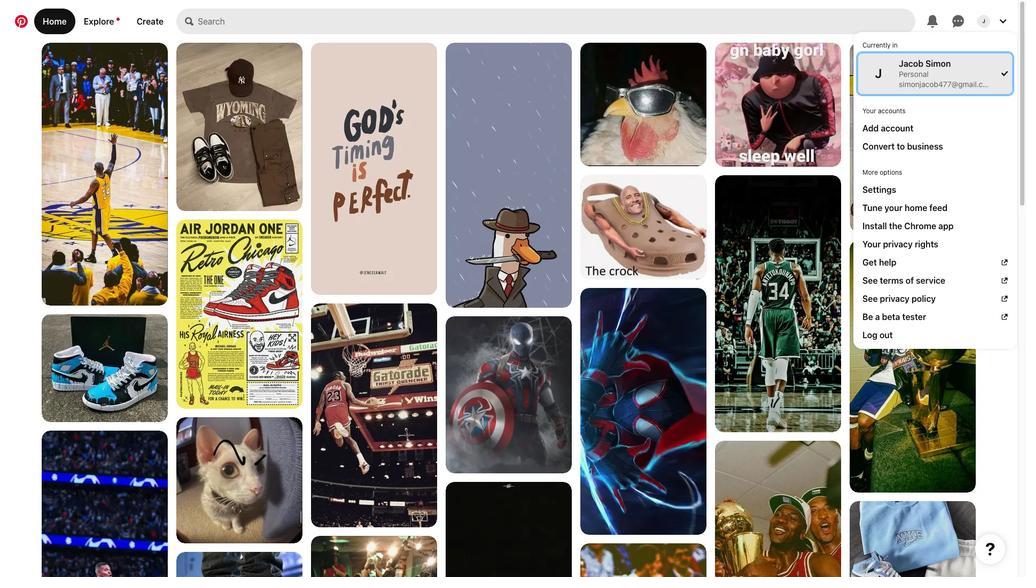 Task type: vqa. For each thing, say whether or not it's contained in the screenshot.
2nd SEE from the bottom
yes



Task type: locate. For each thing, give the bounding box(es) containing it.
currently
[[863, 41, 891, 49]]

your for your accounts
[[863, 107, 877, 115]]

see down get at the right top of page
[[863, 276, 878, 286]]

this contains an image of: gru saying gn to you image
[[715, 43, 842, 167]]

explore
[[84, 17, 114, 26]]

0 vertical spatial your
[[863, 107, 877, 115]]

your
[[863, 107, 877, 115], [863, 240, 881, 249]]

this contains an image of: strange harbors | film review: spider-man: into the spider-verse image
[[581, 288, 707, 535]]

0 vertical spatial see
[[863, 276, 878, 286]]

this contains an image of: lyrical lemonade by karalang fk | graphic poster, album artwork cover art, graphic design posters image
[[850, 43, 976, 232]]

your up add
[[863, 107, 877, 115]]

your up get at the right top of page
[[863, 240, 881, 249]]

install the chrome app
[[863, 221, 954, 231]]

currently in element
[[859, 37, 1013, 94]]

install
[[863, 221, 887, 231]]

account
[[881, 124, 914, 133]]

of
[[906, 276, 914, 286]]

jacob simon image
[[978, 15, 991, 28]]

see privacy policy
[[863, 294, 936, 304]]

1 vertical spatial see
[[863, 294, 878, 304]]

jacob simon personal
[[899, 59, 951, 79]]

privacy down the
[[884, 240, 913, 249]]

see privacy policy link
[[863, 293, 1008, 305]]

see for see privacy policy
[[863, 294, 878, 304]]

selected item image
[[1002, 71, 1008, 77]]

tune
[[863, 203, 883, 213]]

your for your privacy rights
[[863, 240, 881, 249]]

list
[[0, 43, 1019, 577]]

settings link
[[863, 184, 1008, 196]]

a
[[876, 312, 880, 322]]

personal
[[899, 70, 929, 79]]

feed
[[930, 203, 948, 213]]

get
[[863, 258, 877, 267]]

this contains an image of: unisex inspo image
[[176, 43, 303, 211]]

see terms of service link
[[863, 275, 1008, 287]]

this contains an image of: god's timing is perfect. image
[[311, 43, 437, 295]]

see
[[863, 276, 878, 286], [863, 294, 878, 304]]

this contains an image of: image
[[581, 175, 707, 280], [850, 241, 976, 493], [42, 314, 168, 422], [176, 552, 303, 577]]

0 vertical spatial privacy
[[884, 240, 913, 249]]

1 see from the top
[[863, 276, 878, 286]]

jacob simon menu item
[[859, 53, 1013, 94]]

privacy for policy
[[880, 294, 910, 304]]

privacy
[[884, 240, 913, 249], [880, 294, 910, 304]]

app
[[939, 221, 954, 231]]

2 your from the top
[[863, 240, 881, 249]]

in
[[893, 41, 898, 49]]

1 vertical spatial privacy
[[880, 294, 910, 304]]

home
[[905, 203, 928, 213]]

settings
[[863, 185, 897, 195]]

your inside more options element
[[863, 240, 881, 249]]

2 see from the top
[[863, 294, 878, 304]]

more
[[863, 168, 878, 176]]

high quality captain spider stl file 3d printable  hq.  it is very cool.. i guarantee 100% quality and satisfaction with the table. you will be pleased. model is cut and keyed and ready for 3d printing purposes. files are sent in digital form. after purchasing, send a message with a link to download from the cloud. copy the sent link and paste the link into your file. after downloading the file to disk (which will be in zip/rar format), unzip the zip file and you will have a complete stl to prin image
[[446, 317, 572, 474]]

policy
[[912, 294, 936, 304]]

currently in
[[863, 41, 898, 49]]

see up be
[[863, 294, 878, 304]]

this contains an image of: denim1001 image
[[311, 304, 437, 528]]

see terms of service
[[863, 276, 946, 286]]

1 your from the top
[[863, 107, 877, 115]]

tune your home feed link
[[863, 202, 1008, 214]]

1 vertical spatial your
[[863, 240, 881, 249]]

tester
[[903, 312, 927, 322]]

privacy up be a beta tester
[[880, 294, 910, 304]]



Task type: describe. For each thing, give the bounding box(es) containing it.
from hardwood to hollywood: best nba documentaries 2023 - journey from the basketball court to the silver screen as we showcase the documentaries that translate the drama and passion of the game. click now to explore! image
[[715, 441, 842, 577]]

tune your home feed
[[863, 203, 948, 213]]

explore link
[[75, 9, 128, 34]]

the
[[889, 221, 903, 231]]

more options
[[863, 168, 903, 176]]

rights
[[915, 240, 939, 249]]

jacob
[[899, 59, 924, 68]]

add
[[863, 124, 879, 133]]

more options element
[[859, 164, 1013, 344]]

chrome
[[905, 221, 937, 231]]

get help
[[863, 258, 897, 267]]

this contains an image of: poster for my favorite jordan 1. inspired by comic book ads from the 50s. image
[[176, 220, 303, 409]]

privacy for rights
[[884, 240, 913, 249]]

your privacy rights
[[863, 240, 939, 249]]

accounts
[[878, 107, 906, 115]]

this contains an image of: duck wallpaper image
[[446, 43, 572, 353]]

this contains an image of: michael jordan aesthetic wallpaper image
[[311, 536, 437, 577]]

to
[[897, 142, 905, 151]]

this contains an image of: juan 👍🏻 | funny animal photos, funny animals, really funny pictures image
[[581, 43, 707, 166]]

service
[[916, 276, 946, 286]]

this contains an image of: michael jordan image
[[581, 544, 707, 577]]

be a beta tester
[[863, 312, 927, 322]]

simon
[[926, 59, 951, 68]]

home
[[43, 17, 67, 26]]

create link
[[128, 9, 172, 34]]

product details includes shipping bags, dustbag sleeper, care manual, booklet, tag. image
[[850, 502, 976, 577]]

add account
[[863, 124, 914, 133]]

beta
[[882, 312, 901, 322]]

log out
[[863, 330, 893, 340]]

this contains an image of: what was that again image
[[176, 418, 303, 544]]

your accounts
[[863, 107, 906, 115]]

notifications image
[[116, 18, 120, 21]]

out
[[880, 330, 893, 340]]

help
[[879, 258, 897, 267]]

your privacy rights link
[[863, 238, 1008, 250]]

like and subscribe image
[[42, 431, 168, 577]]

business
[[908, 142, 944, 151]]

this contains an image of: giannis antetokounmpo milwaukee bucks hd wallpaper nba 34 image
[[715, 175, 842, 433]]

search icon image
[[185, 17, 194, 26]]

get help link
[[863, 257, 1008, 268]]

convert to business
[[863, 142, 944, 151]]

see for see terms of service
[[863, 276, 878, 286]]

home link
[[34, 9, 75, 34]]

create
[[137, 17, 164, 26]]

Search text field
[[198, 9, 916, 34]]

options
[[880, 168, 903, 176]]

be
[[863, 312, 874, 322]]

this contains an image of: kobe bryant image
[[42, 43, 168, 306]]

your accounts element
[[859, 103, 1013, 156]]

your
[[885, 203, 903, 213]]

convert
[[863, 142, 895, 151]]

terms
[[880, 276, 904, 286]]

this contains an image of: ja morant image
[[446, 482, 572, 577]]

log
[[863, 330, 878, 340]]

be a beta tester link
[[863, 311, 1008, 323]]



